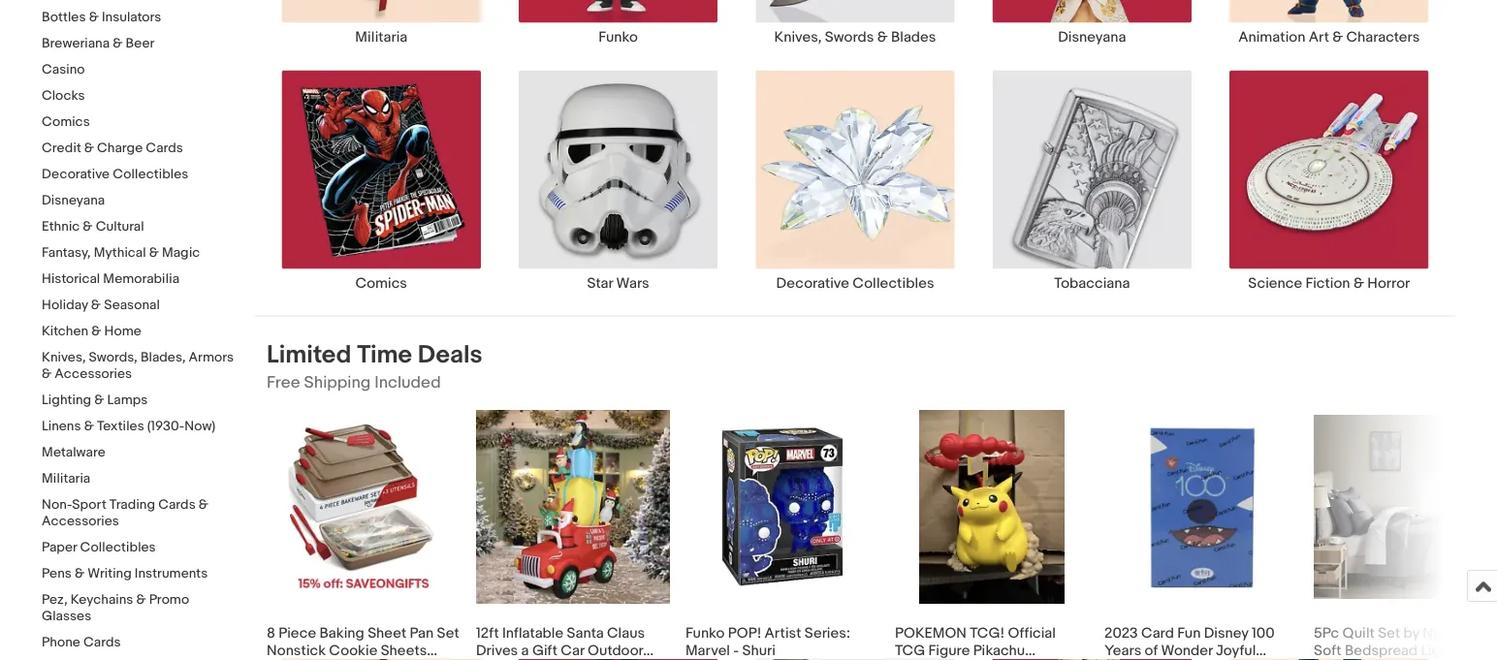 Task type: locate. For each thing, give the bounding box(es) containing it.
comics
[[42, 113, 90, 130], [355, 275, 407, 292]]

1 vertical spatial militaria
[[42, 470, 90, 487]]

1 vertical spatial collectibles
[[853, 275, 934, 292]]

metalware link
[[42, 444, 241, 463]]

lighting
[[42, 392, 91, 408]]

0 horizontal spatial disneyana link
[[42, 192, 241, 210]]

collectibles
[[113, 166, 189, 182], [853, 275, 934, 292], [80, 539, 156, 556]]

0 vertical spatial accessories
[[55, 366, 132, 382]]

keychains
[[71, 592, 133, 608]]

blades
[[891, 28, 936, 46]]

1 horizontal spatial knives,
[[774, 28, 822, 46]]

0 horizontal spatial funko
[[599, 28, 638, 46]]

& left lamps at left
[[94, 392, 104, 408]]

disneyana link
[[974, 0, 1211, 46], [42, 192, 241, 210]]

list
[[255, 0, 1456, 316]]

linens
[[42, 418, 81, 434]]

nonstick
[[267, 642, 326, 659]]

animation art & characters link
[[1211, 0, 1448, 46]]

& right holiday
[[91, 297, 101, 313]]

cards right trading
[[158, 497, 196, 513]]

1 vertical spatial funko
[[686, 624, 725, 642]]

12ft inflatable santa claus drives a gift car outdoor christmas decor with led image
[[476, 410, 670, 604]]

pokemon tcg! official tcg figure pikachu gigantamax vmax oversized figure image
[[919, 410, 1065, 604]]

funko pop! artist series: marvel - shuri image
[[686, 410, 880, 604]]

series:
[[805, 624, 851, 642]]

science fiction & horror
[[1248, 275, 1410, 292]]

a
[[521, 642, 529, 659]]

0 horizontal spatial disneyana
[[42, 192, 105, 209]]

tobacciana
[[1054, 275, 1130, 292]]

1 horizontal spatial comics link
[[263, 69, 500, 292]]

1 vertical spatial knives,
[[42, 349, 86, 366]]

& left horror
[[1354, 275, 1364, 292]]

1 horizontal spatial comics
[[355, 275, 407, 292]]

fantasy,
[[42, 244, 91, 261]]

wars
[[616, 275, 649, 292]]

textiles
[[97, 418, 144, 434]]

1 horizontal spatial militaria
[[355, 28, 408, 46]]

1 vertical spatial accessories
[[42, 513, 119, 529]]

0 vertical spatial comics
[[42, 113, 90, 130]]

funko inside funko pop! artist series: marvel - shuri
[[686, 624, 725, 642]]

star
[[587, 275, 613, 292]]

knives, down kitchen
[[42, 349, 86, 366]]

&
[[89, 9, 99, 25], [877, 28, 888, 46], [1333, 28, 1343, 46], [113, 35, 123, 51], [84, 140, 94, 156], [83, 218, 93, 235], [149, 244, 159, 261], [1354, 275, 1364, 292], [91, 297, 101, 313], [91, 323, 101, 339], [42, 366, 52, 382], [94, 392, 104, 408], [84, 418, 94, 434], [199, 497, 208, 513], [75, 565, 85, 582], [136, 592, 146, 608]]

free
[[267, 372, 300, 393]]

science
[[1248, 275, 1303, 292]]

paper collectibles link
[[42, 539, 241, 558]]

star wars
[[587, 275, 649, 292]]

lighting & lamps link
[[42, 392, 241, 410]]

sport
[[72, 497, 106, 513]]

mythical
[[94, 244, 146, 261]]

& right trading
[[199, 497, 208, 513]]

knives, swords, blades, armors & accessories link
[[42, 349, 241, 384]]

1 horizontal spatial funko
[[686, 624, 725, 642]]

instruments
[[135, 565, 208, 582]]

animation
[[1239, 28, 1306, 46]]

non-sport trading cards & accessories link
[[42, 497, 241, 531]]

comics link
[[263, 69, 500, 292], [42, 113, 241, 132]]

1 horizontal spatial decorative
[[776, 275, 850, 292]]

insulators
[[102, 9, 161, 25]]

1 vertical spatial disneyana
[[42, 192, 105, 209]]

writing
[[88, 565, 132, 582]]

-
[[733, 642, 739, 659]]

comics up time
[[355, 275, 407, 292]]

christmas
[[476, 659, 544, 660]]

bottles & insulators link
[[42, 9, 241, 27]]

and
[[320, 659, 344, 660]]

1 vertical spatial cards
[[158, 497, 196, 513]]

accessories
[[55, 366, 132, 382], [42, 513, 119, 529]]

0 vertical spatial decorative
[[42, 166, 110, 182]]

baking
[[320, 624, 364, 642]]

1 horizontal spatial disneyana
[[1058, 28, 1126, 46]]

2023 card fun disney 100 years of wonder joyful trading cards stitch box hobby image
[[1133, 410, 1271, 604]]

clocks
[[42, 87, 85, 104]]

1 vertical spatial disneyana link
[[42, 192, 241, 210]]

0 horizontal spatial comics link
[[42, 113, 241, 132]]

0 horizontal spatial comics
[[42, 113, 90, 130]]

knives, inside bottles & insulators breweriana & beer casino clocks comics credit & charge cards decorative collectibles disneyana ethnic & cultural fantasy, mythical & magic historical memorabilia holiday & seasonal kitchen & home knives, swords, blades, armors & accessories lighting & lamps linens & textiles (1930-now) metalware militaria non-sport trading cards & accessories paper collectibles pens & writing instruments pez, keychains & promo glasses phone cards
[[42, 349, 86, 366]]

accessories up lighting
[[55, 366, 132, 382]]

historical memorabilia link
[[42, 271, 241, 289]]

& right linens
[[84, 418, 94, 434]]

included
[[375, 372, 441, 393]]

knives,
[[774, 28, 822, 46], [42, 349, 86, 366]]

decorative inside bottles & insulators breweriana & beer casino clocks comics credit & charge cards decorative collectibles disneyana ethnic & cultural fantasy, mythical & magic historical memorabilia holiday & seasonal kitchen & home knives, swords, blades, armors & accessories lighting & lamps linens & textiles (1930-now) metalware militaria non-sport trading cards & accessories paper collectibles pens & writing instruments pez, keychains & promo glasses phone cards
[[42, 166, 110, 182]]

2 vertical spatial collectibles
[[80, 539, 156, 556]]

cultural
[[96, 218, 144, 235]]

shuri
[[742, 642, 776, 659]]

car
[[561, 642, 584, 659]]

cards
[[146, 140, 183, 156], [158, 497, 196, 513], [83, 634, 121, 651]]

clocks link
[[42, 87, 241, 106]]

knives, inside list
[[774, 28, 822, 46]]

1 vertical spatial comics
[[355, 275, 407, 292]]

comics down clocks
[[42, 113, 90, 130]]

militaria inside bottles & insulators breweriana & beer casino clocks comics credit & charge cards decorative collectibles disneyana ethnic & cultural fantasy, mythical & magic historical memorabilia holiday & seasonal kitchen & home knives, swords, blades, armors & accessories lighting & lamps linens & textiles (1930-now) metalware militaria non-sport trading cards & accessories paper collectibles pens & writing instruments pez, keychains & promo glasses phone cards
[[42, 470, 90, 487]]

0 vertical spatial disneyana link
[[974, 0, 1211, 46]]

limited
[[267, 340, 352, 371]]

outdoor
[[588, 642, 643, 659]]

0 horizontal spatial militaria
[[42, 470, 90, 487]]

non-
[[42, 497, 72, 513]]

seasonal
[[104, 297, 160, 313]]

home
[[104, 323, 141, 339]]

0 vertical spatial militaria
[[355, 28, 408, 46]]

bottles
[[42, 9, 86, 25]]

& right credit
[[84, 140, 94, 156]]

knives, left swords
[[774, 28, 822, 46]]

blades,
[[141, 349, 186, 366]]

0 horizontal spatial knives,
[[42, 349, 86, 366]]

2 vertical spatial cards
[[83, 634, 121, 651]]

funko
[[599, 28, 638, 46], [686, 624, 725, 642]]

0 vertical spatial funko
[[599, 28, 638, 46]]

cards right phone
[[83, 634, 121, 651]]

horror
[[1368, 275, 1410, 292]]

1 vertical spatial decorative
[[776, 275, 850, 292]]

funko for funko pop! artist series: marvel - shuri
[[686, 624, 725, 642]]

8 piece baking sheet pan set nonstick cookie sheets spatula and silicon brushes link
[[267, 410, 461, 660]]

time
[[357, 340, 412, 371]]

1 vertical spatial militaria link
[[42, 470, 241, 489]]

accessories up paper
[[42, 513, 119, 529]]

1 horizontal spatial militaria link
[[263, 0, 500, 46]]

limited time deals free shipping included
[[267, 340, 483, 393]]

fantasy, mythical & magic link
[[42, 244, 241, 263]]

disneyana inside bottles & insulators breweriana & beer casino clocks comics credit & charge cards decorative collectibles disneyana ethnic & cultural fantasy, mythical & magic historical memorabilia holiday & seasonal kitchen & home knives, swords, blades, armors & accessories lighting & lamps linens & textiles (1930-now) metalware militaria non-sport trading cards & accessories paper collectibles pens & writing instruments pez, keychains & promo glasses phone cards
[[42, 192, 105, 209]]

0 vertical spatial disneyana
[[1058, 28, 1126, 46]]

beer
[[126, 35, 155, 51]]

funko link
[[500, 0, 737, 46]]

0 vertical spatial collectibles
[[113, 166, 189, 182]]

0 vertical spatial militaria link
[[263, 0, 500, 46]]

phone
[[42, 634, 80, 651]]

0 horizontal spatial decorative
[[42, 166, 110, 182]]

linens & textiles (1930-now) link
[[42, 418, 241, 436]]

armors
[[189, 349, 234, 366]]

0 vertical spatial knives,
[[774, 28, 822, 46]]

5pc quilt set by nymbus soft bedspread lightweight diamond weave design coverlet image
[[1314, 415, 1497, 599]]

cards right charge
[[146, 140, 183, 156]]

holiday
[[42, 297, 88, 313]]

ethnic & cultural link
[[42, 218, 241, 237]]

breweriana & beer link
[[42, 35, 241, 53]]



Task type: vqa. For each thing, say whether or not it's contained in the screenshot.
the "8 Piece Baking Sheet Pan Set Nonstick Cookie Sheets Spatula and Silicon Brushes" link
yes



Task type: describe. For each thing, give the bounding box(es) containing it.
santa
[[567, 624, 604, 642]]

disneyana inside disneyana link
[[1058, 28, 1126, 46]]

marvel
[[686, 642, 730, 659]]

drives
[[476, 642, 518, 659]]

comics inside bottles & insulators breweriana & beer casino clocks comics credit & charge cards decorative collectibles disneyana ethnic & cultural fantasy, mythical & magic historical memorabilia holiday & seasonal kitchen & home knives, swords, blades, armors & accessories lighting & lamps linens & textiles (1930-now) metalware militaria non-sport trading cards & accessories paper collectibles pens & writing instruments pez, keychains & promo glasses phone cards
[[42, 113, 90, 130]]

fiction
[[1306, 275, 1350, 292]]

bottles & insulators breweriana & beer casino clocks comics credit & charge cards decorative collectibles disneyana ethnic & cultural fantasy, mythical & magic historical memorabilia holiday & seasonal kitchen & home knives, swords, blades, armors & accessories lighting & lamps linens & textiles (1930-now) metalware militaria non-sport trading cards & accessories paper collectibles pens & writing instruments pez, keychains & promo glasses phone cards
[[42, 9, 234, 651]]

casino
[[42, 61, 85, 78]]

pan
[[410, 624, 434, 642]]

decorative collectibles
[[776, 275, 934, 292]]

& down pens & writing instruments link
[[136, 592, 146, 608]]

0 vertical spatial cards
[[146, 140, 183, 156]]

knives, swords & blades link
[[737, 0, 974, 46]]

kitchen
[[42, 323, 88, 339]]

& right art
[[1333, 28, 1343, 46]]

& left "home"
[[91, 323, 101, 339]]

paper
[[42, 539, 77, 556]]

silicon
[[347, 659, 392, 660]]

& left the beer
[[113, 35, 123, 51]]

12ft
[[476, 624, 499, 642]]

spatula
[[267, 659, 316, 660]]

gift
[[532, 642, 558, 659]]

casino link
[[42, 61, 241, 80]]

characters
[[1347, 28, 1420, 46]]

list containing militaria
[[255, 0, 1456, 316]]

piece
[[279, 624, 316, 642]]

set
[[437, 624, 459, 642]]

tobacciana link
[[974, 69, 1211, 292]]

0 horizontal spatial militaria link
[[42, 470, 241, 489]]

pez,
[[42, 592, 68, 608]]

kitchen & home link
[[42, 323, 241, 341]]

collectibles inside decorative collectibles 'link'
[[853, 275, 934, 292]]

& right ethnic
[[83, 218, 93, 235]]

cookie
[[329, 642, 378, 659]]

claus
[[607, 624, 645, 642]]

pens
[[42, 565, 72, 582]]

trading
[[109, 497, 155, 513]]

sheet
[[368, 624, 407, 642]]

breweriana
[[42, 35, 110, 51]]

animation art & characters
[[1239, 28, 1420, 46]]

swords,
[[89, 349, 138, 366]]

lamps
[[107, 392, 148, 408]]

phone cards link
[[42, 634, 241, 653]]

knives, swords & blades
[[774, 28, 936, 46]]

star wars link
[[500, 69, 737, 292]]

& up lighting
[[42, 366, 52, 382]]

& right bottles
[[89, 9, 99, 25]]

8
[[267, 624, 275, 642]]

funko pop! artist series: marvel - shuri link
[[686, 410, 880, 660]]

artist
[[765, 624, 801, 642]]

decorative inside 'link'
[[776, 275, 850, 292]]

credit
[[42, 140, 81, 156]]

sheets
[[381, 642, 427, 659]]

12ft inflatable santa claus drives a gift car outdoor christmas decor with led link
[[476, 410, 670, 660]]

& right pens
[[75, 565, 85, 582]]

ethnic
[[42, 218, 80, 235]]

swords
[[825, 28, 874, 46]]

metalware
[[42, 444, 105, 461]]

memorabilia
[[103, 271, 179, 287]]

credit & charge cards link
[[42, 140, 241, 158]]

art
[[1309, 28, 1329, 46]]

12ft inflatable santa claus drives a gift car outdoor christmas decor with led
[[476, 624, 647, 660]]

decor
[[547, 659, 588, 660]]

brushes
[[396, 659, 449, 660]]

holiday & seasonal link
[[42, 297, 241, 315]]

charge
[[97, 140, 143, 156]]

& left magic at the top of page
[[149, 244, 159, 261]]

pop!
[[728, 624, 762, 642]]

1 horizontal spatial decorative collectibles link
[[737, 69, 974, 292]]

8 piece baking sheet pan set nonstick cookie sheets spatula and silicon brushes image
[[267, 410, 461, 604]]

promo
[[149, 592, 189, 608]]

deals
[[418, 340, 483, 371]]

glasses
[[42, 608, 91, 625]]

funko pop! artist series: marvel - shuri
[[686, 624, 851, 659]]

0 horizontal spatial decorative collectibles link
[[42, 166, 241, 184]]

1 horizontal spatial disneyana link
[[974, 0, 1211, 46]]

historical
[[42, 271, 100, 287]]

pez, keychains & promo glasses link
[[42, 592, 241, 626]]

& left 'blades'
[[877, 28, 888, 46]]

pens & writing instruments link
[[42, 565, 241, 584]]

inflatable
[[502, 624, 564, 642]]

funko for funko
[[599, 28, 638, 46]]

now)
[[184, 418, 215, 434]]



